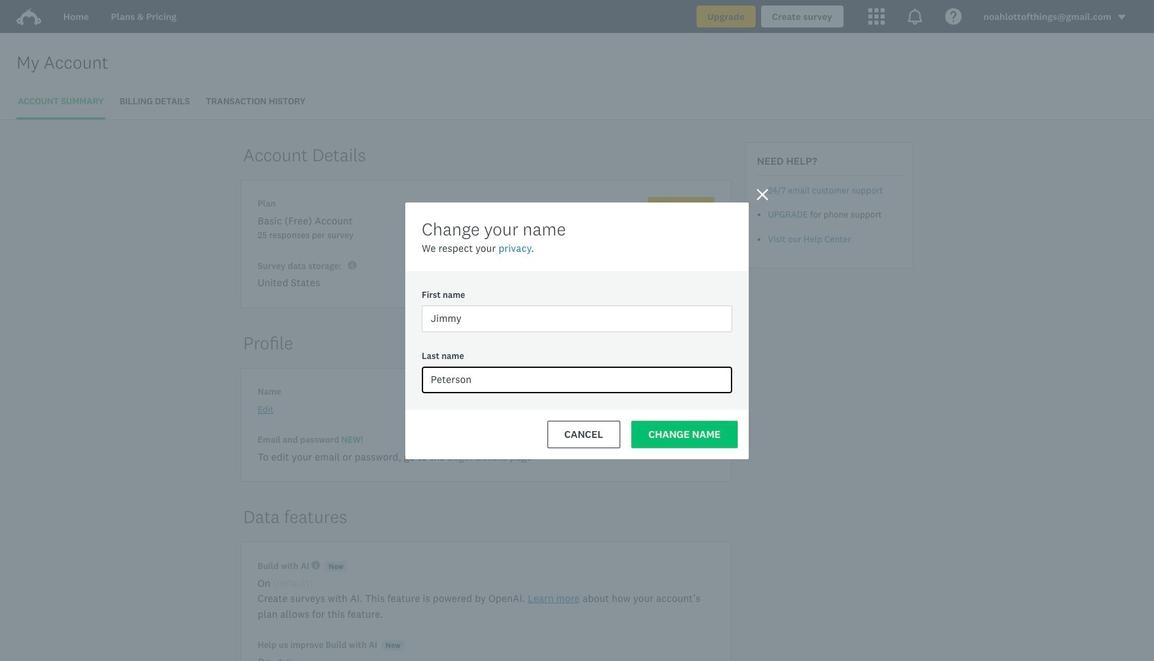 Task type: vqa. For each thing, say whether or not it's contained in the screenshot.
second Products Icon from the right
yes



Task type: locate. For each thing, give the bounding box(es) containing it.
1 horizontal spatial products icon image
[[906, 8, 923, 25]]

None text field
[[422, 367, 732, 394]]

None text field
[[422, 306, 732, 332]]

products icon image
[[868, 8, 884, 25], [906, 8, 923, 25]]

0 horizontal spatial products icon image
[[868, 8, 884, 25]]

help icon image
[[945, 8, 961, 25]]

surveymonkey logo image
[[16, 8, 41, 25]]



Task type: describe. For each thing, give the bounding box(es) containing it.
2 products icon image from the left
[[906, 8, 923, 25]]

1 products icon image from the left
[[868, 8, 884, 25]]



